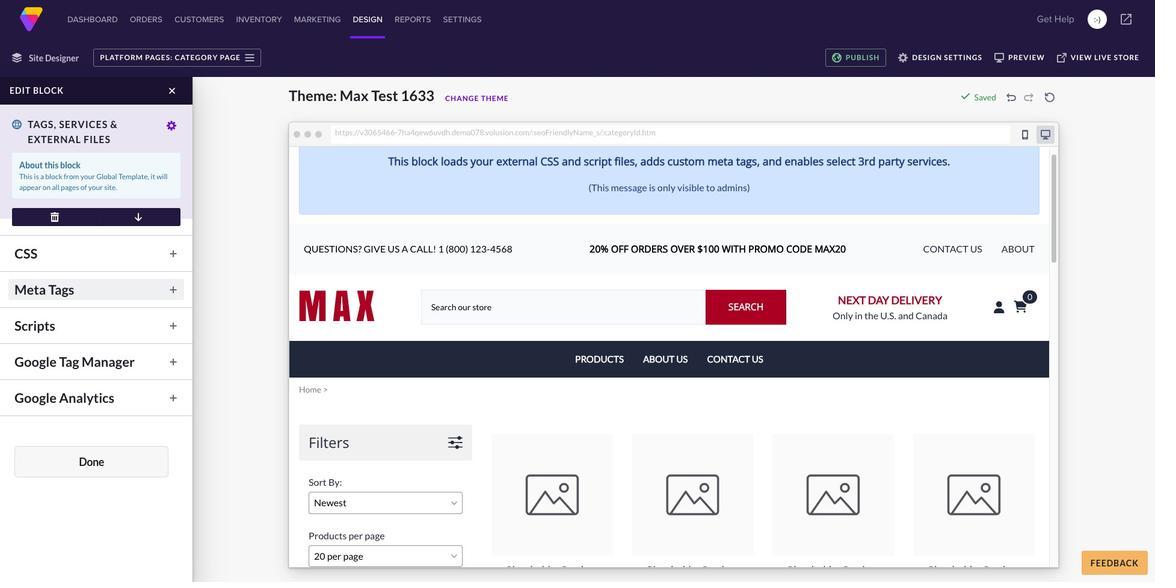 Task type: describe. For each thing, give the bounding box(es) containing it.
tags
[[48, 282, 74, 298]]

scripts button
[[8, 315, 184, 336]]

about this block this is a block from your global template, it will appear on all pages of your site.
[[19, 160, 168, 192]]

google for google analytics
[[14, 390, 57, 406]]

global template image
[[12, 120, 22, 129]]

is
[[34, 172, 39, 181]]

:-) link
[[1088, 10, 1107, 29]]

edit
[[10, 85, 31, 96]]

1633
[[401, 87, 434, 104]]

preview button
[[988, 49, 1051, 67]]

publish
[[846, 53, 880, 62]]

help
[[1055, 12, 1075, 26]]

inventory
[[236, 13, 282, 25]]

saved image
[[961, 91, 970, 101]]

orders
[[130, 13, 162, 25]]

css button
[[8, 243, 184, 264]]

theme
[[481, 94, 509, 103]]

dashboard link
[[65, 0, 120, 39]]

0 vertical spatial your
[[80, 172, 95, 181]]

dashboard
[[67, 13, 118, 25]]

settings button
[[441, 0, 484, 39]]

google tag manager button
[[8, 351, 184, 372]]

analytics
[[59, 390, 114, 406]]

settings
[[443, 13, 482, 25]]

files
[[84, 134, 111, 145]]

view
[[1071, 53, 1092, 62]]

orders button
[[127, 0, 165, 39]]

7ha4qew6uvdh.demo078.volusion.com/:seofriendlyname_s/:categoryid.htm
[[398, 127, 656, 137]]

publish button
[[825, 49, 886, 67]]

platform pages: category page button
[[93, 49, 261, 67]]

done
[[79, 455, 104, 468]]

meta tags heading
[[8, 279, 184, 300]]

meta
[[14, 282, 46, 298]]

:-)
[[1094, 13, 1101, 25]]

from
[[64, 172, 79, 181]]

edit block
[[10, 85, 64, 96]]

settings
[[944, 53, 982, 62]]

google tag manager
[[14, 354, 135, 370]]

manager
[[82, 354, 135, 370]]

https://v3065466-7ha4qew6uvdh.demo078.volusion.com/:seofriendlyname_s/:categoryid.htm
[[335, 127, 656, 137]]

store
[[1114, 53, 1140, 62]]

it
[[151, 172, 155, 181]]

design
[[912, 53, 942, 62]]

tag
[[59, 354, 79, 370]]

tags, services & external files
[[28, 119, 118, 145]]

this
[[44, 160, 59, 170]]

)
[[1099, 13, 1101, 25]]

inventory button
[[234, 0, 285, 39]]

all
[[52, 183, 59, 192]]

site designer
[[29, 53, 79, 63]]

reports
[[395, 13, 431, 25]]

a
[[40, 172, 44, 181]]

css
[[14, 245, 38, 262]]

saved
[[974, 92, 996, 102]]

change
[[445, 94, 479, 103]]

designer
[[45, 53, 79, 63]]

google analytics
[[14, 390, 114, 406]]

done button
[[14, 446, 168, 478]]



Task type: vqa. For each thing, say whether or not it's contained in the screenshot.
block
yes



Task type: locate. For each thing, give the bounding box(es) containing it.
sidebar element
[[0, 77, 193, 582]]

block up from
[[60, 160, 81, 170]]

pages:
[[145, 53, 173, 62]]

google
[[14, 354, 57, 370], [14, 390, 57, 406]]

design settings button
[[892, 49, 988, 67]]

google left analytics
[[14, 390, 57, 406]]

platform
[[100, 53, 143, 62]]

live
[[1094, 53, 1112, 62]]

category
[[175, 53, 218, 62]]

platform pages: category page
[[100, 53, 241, 62]]

meta tags button
[[8, 279, 184, 300]]

page
[[220, 53, 241, 62]]

max
[[340, 87, 369, 104]]

about
[[19, 160, 43, 170]]

dashboard image
[[19, 7, 43, 31]]

your
[[80, 172, 95, 181], [88, 183, 103, 192]]

preview
[[1008, 53, 1045, 62]]

view live store button
[[1051, 49, 1146, 67]]

template,
[[118, 172, 149, 181]]

view live store
[[1071, 53, 1140, 62]]

0 vertical spatial google
[[14, 354, 57, 370]]

services
[[59, 119, 108, 130]]

change theme
[[445, 94, 509, 103]]

your up the "of"
[[80, 172, 95, 181]]

0 vertical spatial block
[[33, 85, 64, 96]]

1 vertical spatial google
[[14, 390, 57, 406]]

test
[[371, 87, 398, 104]]

google left tag
[[14, 354, 57, 370]]

customers
[[174, 13, 224, 25]]

volusion-logo link
[[19, 7, 43, 31]]

https://v3065466-
[[335, 127, 398, 137]]

scripts
[[14, 318, 55, 334]]

get help
[[1037, 12, 1075, 26]]

marketing
[[294, 13, 341, 25]]

1 vertical spatial your
[[88, 183, 103, 192]]

marketing button
[[292, 0, 343, 39]]

customers button
[[172, 0, 226, 39]]

of
[[80, 183, 87, 192]]

2 vertical spatial block
[[45, 172, 62, 181]]

google for google tag manager
[[14, 354, 57, 370]]

google analytics button
[[8, 387, 184, 409]]

this
[[19, 172, 33, 181]]

on
[[43, 183, 51, 192]]

will
[[157, 172, 168, 181]]

your right the "of"
[[88, 183, 103, 192]]

external
[[28, 134, 81, 145]]

appear
[[19, 183, 41, 192]]

design settings
[[912, 53, 982, 62]]

block
[[33, 85, 64, 96], [60, 160, 81, 170], [45, 172, 62, 181]]

&
[[110, 119, 118, 130]]

global
[[96, 172, 117, 181]]

site
[[29, 53, 43, 63]]

tags,
[[28, 119, 57, 130]]

design button
[[350, 0, 385, 39]]

get
[[1037, 12, 1052, 26]]

feedback
[[1091, 558, 1139, 568]]

:-
[[1094, 13, 1099, 25]]

feedback button
[[1082, 551, 1148, 575]]

1 google from the top
[[14, 354, 57, 370]]

theme: max test 1633
[[289, 87, 434, 104]]

reports button
[[392, 0, 434, 39]]

design
[[353, 13, 383, 25]]

block up all
[[45, 172, 62, 181]]

meta tags
[[14, 282, 74, 298]]

theme:
[[289, 87, 337, 104]]

get help link
[[1033, 7, 1078, 31]]

2 google from the top
[[14, 390, 57, 406]]

pages
[[61, 183, 79, 192]]

1 vertical spatial block
[[60, 160, 81, 170]]

block right edit
[[33, 85, 64, 96]]

site.
[[104, 183, 117, 192]]



